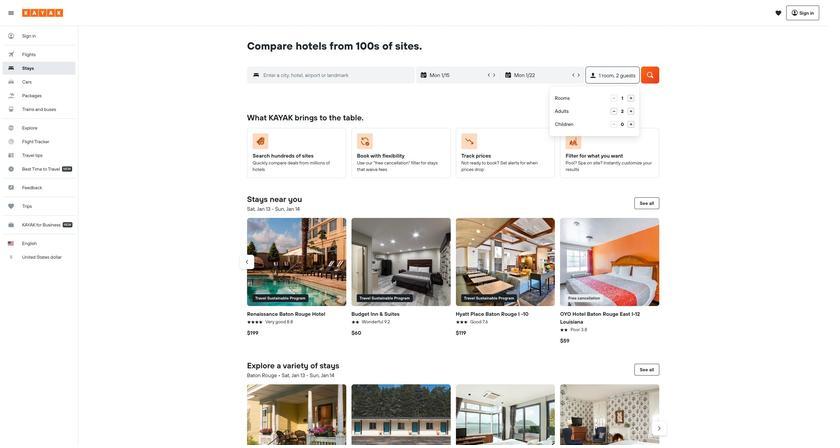 Task type: locate. For each thing, give the bounding box(es) containing it.
renaissance baton rouge hotel element
[[247, 218, 346, 306]]

stays near you carousel region
[[240, 215, 662, 347]]

None search field
[[237, 52, 669, 97]]

Rooms field
[[617, 95, 628, 102]]

inn element
[[560, 385, 659, 445]]

motel element
[[351, 385, 451, 445]]

budget inn & suites element
[[351, 218, 451, 306]]

figure
[[253, 134, 338, 152], [357, 134, 442, 152], [461, 134, 547, 152], [566, 134, 651, 152], [247, 218, 346, 306], [351, 218, 451, 306], [456, 218, 555, 306], [560, 218, 659, 306]]

explore a variety of stays carousel region
[[244, 382, 667, 445]]

Enter a city, hotel, airport or landmark text field
[[259, 70, 415, 80]]

back image
[[244, 259, 250, 265]]

Adults field
[[617, 108, 628, 115]]

navigation menu image
[[8, 10, 14, 16]]



Task type: vqa. For each thing, say whether or not it's contained in the screenshot.
Hyatt Place Baton Rouge I -10 ELEMENT
yes



Task type: describe. For each thing, give the bounding box(es) containing it.
hotel element
[[456, 385, 555, 445]]

forward image
[[656, 425, 663, 432]]

oyo hotel baton rouge east i-12 louisiana element
[[560, 218, 659, 306]]

hyatt place baton rouge i -10 element
[[456, 218, 555, 306]]

united states (english) image
[[8, 242, 14, 245]]

Children field
[[617, 121, 628, 128]]

bed & breakfast element
[[247, 385, 346, 445]]



